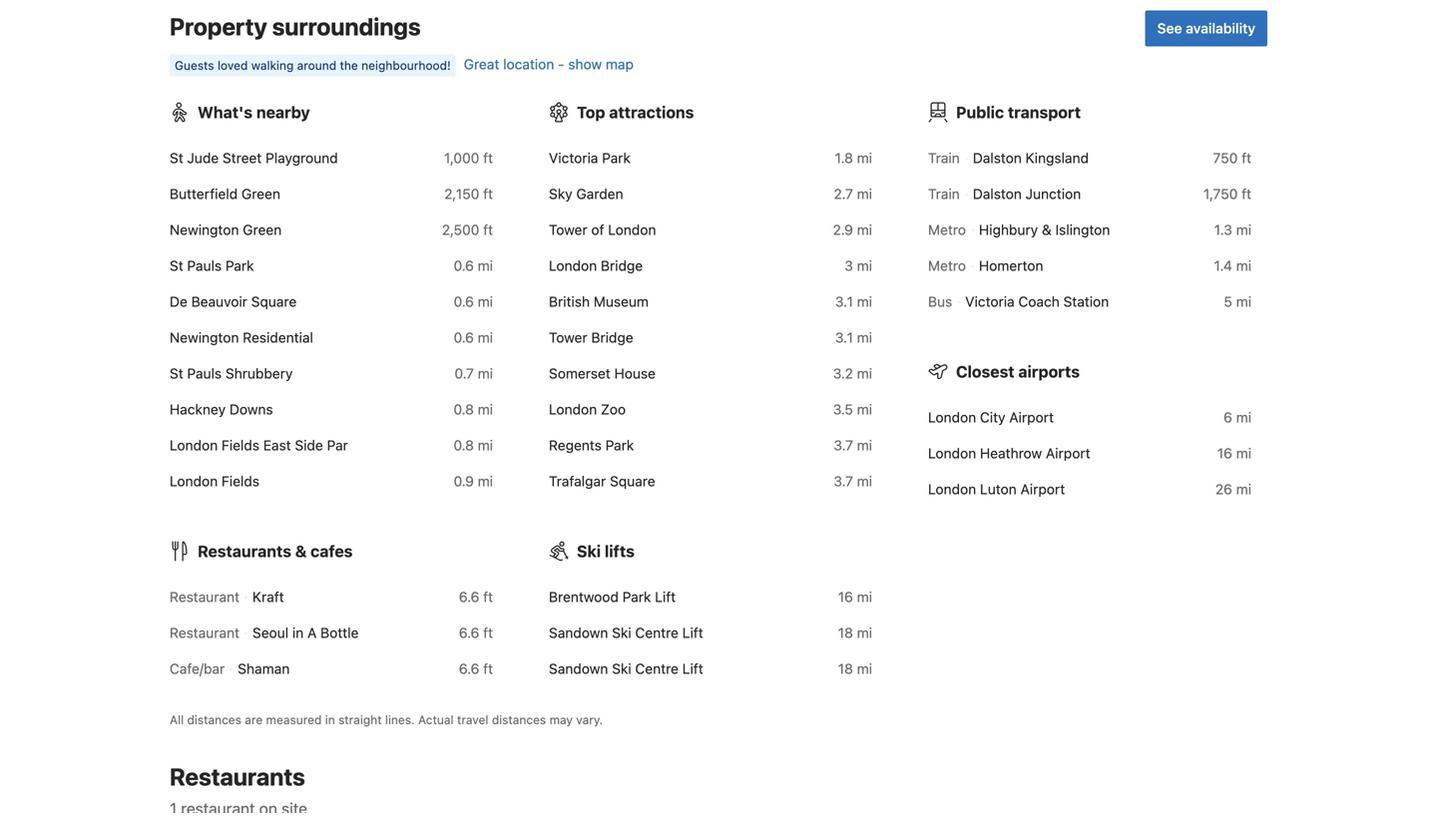Task type: describe. For each thing, give the bounding box(es) containing it.
coach
[[1019, 293, 1060, 310]]

guests
[[175, 58, 214, 72]]

nearby
[[256, 103, 310, 122]]

victoria for victoria coach station
[[966, 293, 1015, 310]]

walking
[[251, 58, 294, 72]]

beauvoir
[[191, 293, 247, 310]]

0.8 for london fields east side par
[[454, 437, 474, 454]]

park for regents
[[606, 437, 634, 454]]

closest airports
[[956, 362, 1080, 381]]

1.3 mi
[[1215, 222, 1252, 238]]

1 horizontal spatial square
[[610, 473, 655, 490]]

0 vertical spatial ski
[[577, 542, 601, 561]]

london zoo
[[549, 401, 626, 418]]

1.8
[[835, 150, 853, 166]]

2 sandown from the top
[[549, 661, 608, 677]]

2.7
[[834, 186, 853, 202]]

2 vertical spatial ski
[[612, 661, 632, 677]]

3.5
[[833, 401, 853, 418]]

london for london fields
[[170, 473, 218, 490]]

newington green
[[170, 222, 282, 238]]

kingsland
[[1026, 150, 1089, 166]]

6.6 ft for shaman
[[459, 661, 493, 677]]

3.7 mi for trafalgar square
[[834, 473, 872, 490]]

property
[[170, 12, 267, 40]]

street
[[223, 150, 262, 166]]

16 mi for lift
[[838, 589, 872, 605]]

0.8 for hackney downs
[[454, 401, 474, 418]]

location
[[503, 56, 554, 72]]

straight
[[338, 713, 382, 727]]

3.7 mi for regents park
[[834, 437, 872, 454]]

3.5 mi
[[833, 401, 872, 418]]

pauls for shrubbery
[[187, 365, 222, 382]]

0 vertical spatial square
[[251, 293, 297, 310]]

st jude street playground
[[170, 150, 338, 166]]

2,150
[[444, 186, 480, 202]]

3.1 mi for tower bridge
[[835, 329, 872, 346]]

1 vertical spatial lift
[[683, 625, 703, 641]]

london luton airport
[[928, 481, 1065, 498]]

regents park
[[549, 437, 634, 454]]

restaurant for kraft
[[170, 589, 240, 605]]

1 18 from the top
[[838, 625, 853, 641]]

closest
[[956, 362, 1015, 381]]

brentwood park lift
[[549, 589, 676, 605]]

airports
[[1019, 362, 1080, 381]]

around
[[297, 58, 337, 72]]

0.7 mi
[[455, 365, 493, 382]]

british museum
[[549, 293, 649, 310]]

bus
[[928, 293, 953, 310]]

travel
[[457, 713, 489, 727]]

brentwood
[[549, 589, 619, 605]]

park for victoria
[[602, 150, 631, 166]]

hackney
[[170, 401, 226, 418]]

highbury & islington
[[979, 222, 1110, 238]]

ski lifts
[[577, 542, 635, 561]]

attractions
[[609, 103, 694, 122]]

26 mi
[[1216, 481, 1252, 498]]

see
[[1158, 20, 1183, 36]]

dalston kingsland
[[973, 150, 1089, 166]]

airport for london luton airport
[[1021, 481, 1065, 498]]

0.9 mi
[[454, 473, 493, 490]]

garden
[[576, 186, 624, 202]]

3.2 mi
[[833, 365, 872, 382]]

hackney downs
[[170, 401, 273, 418]]

par
[[327, 437, 348, 454]]

great
[[464, 56, 499, 72]]

public
[[956, 103, 1004, 122]]

0.6 mi for square
[[454, 293, 493, 310]]

park for brentwood
[[623, 589, 651, 605]]

cafes
[[311, 542, 353, 561]]

1,750
[[1204, 186, 1238, 202]]

homerton
[[979, 258, 1044, 274]]

shaman
[[238, 661, 290, 677]]

3 0.6 mi from the top
[[454, 329, 493, 346]]

train for dalston junction
[[928, 186, 960, 202]]

sky garden
[[549, 186, 624, 202]]

2 centre from the top
[[635, 661, 679, 677]]

restaurants for restaurants & cafes
[[198, 542, 291, 561]]

seoul in a bottle
[[253, 625, 359, 641]]

london for london heathrow airport
[[928, 445, 976, 462]]

5 mi
[[1224, 293, 1252, 310]]

butterfield
[[170, 186, 238, 202]]

metro for highbury & islington
[[928, 222, 966, 238]]

0.6 for park
[[454, 258, 474, 274]]

2.9 mi
[[833, 222, 872, 238]]

st pauls park
[[170, 258, 254, 274]]

3.2
[[833, 365, 853, 382]]

neighbourhood!
[[362, 58, 451, 72]]

somerset house
[[549, 365, 656, 382]]

-
[[558, 56, 565, 72]]

london heathrow airport
[[928, 445, 1091, 462]]

bridge for tower bridge
[[591, 329, 634, 346]]

1 sandown from the top
[[549, 625, 608, 641]]

2 distances from the left
[[492, 713, 546, 727]]

zoo
[[601, 401, 626, 418]]

restaurant for seoul in a bottle
[[170, 625, 240, 641]]

seoul
[[253, 625, 289, 641]]

0.9
[[454, 473, 474, 490]]

tower bridge
[[549, 329, 634, 346]]

all distances are measured in straight lines. actual travel distances may vary.
[[170, 713, 603, 727]]

6.6 for kraft
[[459, 589, 480, 605]]

jude
[[187, 150, 219, 166]]

cafe/bar
[[170, 661, 225, 677]]

1 18 mi from the top
[[838, 625, 872, 641]]

dalston junction
[[973, 186, 1081, 202]]

3.1 for museum
[[835, 293, 853, 310]]

26
[[1216, 481, 1233, 498]]

great location - show map
[[464, 56, 634, 72]]

tower for tower of london
[[549, 222, 588, 238]]

3.7 for square
[[834, 473, 853, 490]]

playground
[[266, 150, 338, 166]]

6
[[1224, 409, 1233, 426]]

london city airport
[[928, 409, 1054, 426]]

0 horizontal spatial in
[[292, 625, 304, 641]]

750
[[1213, 150, 1238, 166]]

a
[[307, 625, 317, 641]]

0.8 mi for hackney downs
[[454, 401, 493, 418]]

2 18 from the top
[[838, 661, 853, 677]]

actual
[[418, 713, 454, 727]]

measured
[[266, 713, 322, 727]]

london bridge
[[549, 258, 643, 274]]

transport
[[1008, 103, 1081, 122]]

fields for london fields east side par
[[222, 437, 260, 454]]

lines.
[[385, 713, 415, 727]]

london for london zoo
[[549, 401, 597, 418]]

16 for brentwood park lift
[[838, 589, 853, 605]]

fields for london fields
[[222, 473, 260, 490]]

1 centre from the top
[[635, 625, 679, 641]]

london for london city airport
[[928, 409, 976, 426]]

the
[[340, 58, 358, 72]]



Task type: locate. For each thing, give the bounding box(es) containing it.
6.6 ft for seoul in a bottle
[[459, 625, 493, 641]]

2 restaurant from the top
[[170, 625, 240, 641]]

0.8 mi up "0.9 mi"
[[454, 437, 493, 454]]

0 vertical spatial metro
[[928, 222, 966, 238]]

metro up bus
[[928, 258, 966, 274]]

tower for tower bridge
[[549, 329, 588, 346]]

1 newington from the top
[[170, 222, 239, 238]]

1 vertical spatial train
[[928, 186, 960, 202]]

2 3.1 from the top
[[835, 329, 853, 346]]

1 vertical spatial 3.1 mi
[[835, 329, 872, 346]]

16 for london heathrow airport
[[1218, 445, 1233, 462]]

1 vertical spatial 18
[[838, 661, 853, 677]]

0 vertical spatial 3.1 mi
[[835, 293, 872, 310]]

0 vertical spatial 18 mi
[[838, 625, 872, 641]]

1.4
[[1214, 258, 1233, 274]]

train down public
[[928, 150, 960, 166]]

0.8 mi down 0.7 mi
[[454, 401, 493, 418]]

2 vertical spatial airport
[[1021, 481, 1065, 498]]

1 metro from the top
[[928, 222, 966, 238]]

top
[[577, 103, 605, 122]]

dalston up dalston junction
[[973, 150, 1022, 166]]

train for dalston kingsland
[[928, 150, 960, 166]]

2 metro from the top
[[928, 258, 966, 274]]

1 0.8 mi from the top
[[454, 401, 493, 418]]

park up "de beauvoir square"
[[226, 258, 254, 274]]

tower
[[549, 222, 588, 238], [549, 329, 588, 346]]

airport right luton
[[1021, 481, 1065, 498]]

london for london bridge
[[549, 258, 597, 274]]

2 0.6 from the top
[[454, 293, 474, 310]]

0.6 mi
[[454, 258, 493, 274], [454, 293, 493, 310], [454, 329, 493, 346]]

st for st pauls park
[[170, 258, 183, 274]]

2 vertical spatial st
[[170, 365, 183, 382]]

1 vertical spatial 0.6
[[454, 293, 474, 310]]

2 newington from the top
[[170, 329, 239, 346]]

1 3.7 from the top
[[834, 437, 853, 454]]

guests loved walking around the neighbourhood!
[[175, 58, 451, 72]]

show
[[568, 56, 602, 72]]

3.7 for park
[[834, 437, 853, 454]]

6.6 for shaman
[[459, 661, 480, 677]]

0 vertical spatial tower
[[549, 222, 588, 238]]

1 vertical spatial victoria
[[966, 293, 1015, 310]]

tower left of at the top left of the page
[[549, 222, 588, 238]]

fields
[[222, 437, 260, 454], [222, 473, 260, 490]]

2 train from the top
[[928, 186, 960, 202]]

0 vertical spatial victoria
[[549, 150, 598, 166]]

residential
[[243, 329, 313, 346]]

0.8
[[454, 401, 474, 418], [454, 437, 474, 454]]

dalston up highbury
[[973, 186, 1022, 202]]

london for london luton airport
[[928, 481, 976, 498]]

mi
[[857, 150, 872, 166], [857, 186, 872, 202], [857, 222, 872, 238], [1236, 222, 1252, 238], [478, 258, 493, 274], [857, 258, 872, 274], [1236, 258, 1252, 274], [478, 293, 493, 310], [857, 293, 872, 310], [1236, 293, 1252, 310], [478, 329, 493, 346], [857, 329, 872, 346], [478, 365, 493, 382], [857, 365, 872, 382], [478, 401, 493, 418], [857, 401, 872, 418], [1236, 409, 1252, 426], [478, 437, 493, 454], [857, 437, 872, 454], [1236, 445, 1252, 462], [478, 473, 493, 490], [857, 473, 872, 490], [1236, 481, 1252, 498], [857, 589, 872, 605], [857, 625, 872, 641], [857, 661, 872, 677]]

airport for london heathrow airport
[[1046, 445, 1091, 462]]

1 3.1 from the top
[[835, 293, 853, 310]]

airport for london city airport
[[1010, 409, 1054, 426]]

airport right city
[[1010, 409, 1054, 426]]

london for london fields east side par
[[170, 437, 218, 454]]

in left "a"
[[292, 625, 304, 641]]

1 vertical spatial centre
[[635, 661, 679, 677]]

2 vertical spatial 6.6
[[459, 661, 480, 677]]

3.7
[[834, 437, 853, 454], [834, 473, 853, 490]]

victoria up sky garden
[[549, 150, 598, 166]]

0 vertical spatial 6.6 ft
[[459, 589, 493, 605]]

public transport
[[956, 103, 1081, 122]]

1 sandown ski centre lift from the top
[[549, 625, 703, 641]]

see availability button
[[1146, 10, 1268, 46]]

1 horizontal spatial distances
[[492, 713, 546, 727]]

sandown ski centre lift down brentwood park lift
[[549, 625, 703, 641]]

1 vertical spatial tower
[[549, 329, 588, 346]]

1 st from the top
[[170, 150, 183, 166]]

restaurants & cafes
[[198, 542, 353, 561]]

junction
[[1026, 186, 1081, 202]]

1 vertical spatial ski
[[612, 625, 632, 641]]

0 vertical spatial fields
[[222, 437, 260, 454]]

& left islington at the right of page
[[1042, 222, 1052, 238]]

3.1 for bridge
[[835, 329, 853, 346]]

2,150 ft
[[444, 186, 493, 202]]

park down lifts
[[623, 589, 651, 605]]

3 st from the top
[[170, 365, 183, 382]]

1 vertical spatial 18 mi
[[838, 661, 872, 677]]

1 horizontal spatial 16
[[1218, 445, 1233, 462]]

st up hackney
[[170, 365, 183, 382]]

sandown up vary.
[[549, 661, 608, 677]]

1 vertical spatial &
[[295, 542, 307, 561]]

bottle
[[321, 625, 359, 641]]

0 vertical spatial lift
[[655, 589, 676, 605]]

highbury
[[979, 222, 1038, 238]]

1 restaurant from the top
[[170, 589, 240, 605]]

2,500
[[442, 222, 480, 238]]

london fields
[[170, 473, 260, 490]]

luton
[[980, 481, 1017, 498]]

1 vertical spatial square
[[610, 473, 655, 490]]

0.6 mi for park
[[454, 258, 493, 274]]

2 0.6 mi from the top
[[454, 293, 493, 310]]

0 vertical spatial green
[[242, 186, 280, 202]]

newington for newington residential
[[170, 329, 239, 346]]

2 0.8 mi from the top
[[454, 437, 493, 454]]

restaurants down are
[[170, 763, 305, 791]]

see availability
[[1158, 20, 1256, 36]]

0 vertical spatial pauls
[[187, 258, 222, 274]]

park down zoo
[[606, 437, 634, 454]]

restaurant up cafe/bar at the bottom left
[[170, 625, 240, 641]]

somerset
[[549, 365, 611, 382]]

pauls for park
[[187, 258, 222, 274]]

5
[[1224, 293, 1233, 310]]

0 vertical spatial dalston
[[973, 150, 1022, 166]]

restaurant left kraft
[[170, 589, 240, 605]]

1 tower from the top
[[549, 222, 588, 238]]

2 tower from the top
[[549, 329, 588, 346]]

square
[[251, 293, 297, 310], [610, 473, 655, 490]]

1 vertical spatial sandown ski centre lift
[[549, 661, 703, 677]]

1 6.6 ft from the top
[[459, 589, 493, 605]]

6.6 for seoul in a bottle
[[459, 625, 480, 641]]

16 mi
[[1218, 445, 1252, 462], [838, 589, 872, 605]]

1 horizontal spatial victoria
[[966, 293, 1015, 310]]

2 3.7 from the top
[[834, 473, 853, 490]]

0 vertical spatial 16 mi
[[1218, 445, 1252, 462]]

1 vertical spatial 3.7
[[834, 473, 853, 490]]

distances left the may
[[492, 713, 546, 727]]

1 vertical spatial newington
[[170, 329, 239, 346]]

metro for homerton
[[928, 258, 966, 274]]

newington down butterfield
[[170, 222, 239, 238]]

trafalgar square
[[549, 473, 655, 490]]

1 vertical spatial 0.8
[[454, 437, 474, 454]]

2 6.6 ft from the top
[[459, 625, 493, 641]]

restaurant
[[170, 589, 240, 605], [170, 625, 240, 641]]

1 horizontal spatial in
[[325, 713, 335, 727]]

regents
[[549, 437, 602, 454]]

0 vertical spatial 0.6
[[454, 258, 474, 274]]

green down st jude street playground
[[242, 186, 280, 202]]

1 dalston from the top
[[973, 150, 1022, 166]]

fields left the east
[[222, 437, 260, 454]]

sky
[[549, 186, 573, 202]]

0 horizontal spatial 16 mi
[[838, 589, 872, 605]]

what's nearby
[[198, 103, 310, 122]]

1 vertical spatial fields
[[222, 473, 260, 490]]

trafalgar
[[549, 473, 606, 490]]

3.1 mi for british museum
[[835, 293, 872, 310]]

2 6.6 from the top
[[459, 625, 480, 641]]

are
[[245, 713, 263, 727]]

1,000
[[444, 150, 480, 166]]

0 vertical spatial 0.6 mi
[[454, 258, 493, 274]]

0 horizontal spatial 16
[[838, 589, 853, 605]]

2 vertical spatial lift
[[683, 661, 703, 677]]

3 6.6 from the top
[[459, 661, 480, 677]]

1 0.6 from the top
[[454, 258, 474, 274]]

green for butterfield green
[[242, 186, 280, 202]]

great location - show map link
[[464, 56, 634, 72]]

st up de
[[170, 258, 183, 274]]

0 vertical spatial 3.7
[[834, 437, 853, 454]]

0 vertical spatial 3.7 mi
[[834, 437, 872, 454]]

0.7
[[455, 365, 474, 382]]

centre
[[635, 625, 679, 641], [635, 661, 679, 677]]

3.1 up the 3.2
[[835, 329, 853, 346]]

1 pauls from the top
[[187, 258, 222, 274]]

1 0.8 from the top
[[454, 401, 474, 418]]

1 distances from the left
[[187, 713, 242, 727]]

0 vertical spatial airport
[[1010, 409, 1054, 426]]

750 ft
[[1213, 150, 1252, 166]]

1,000 ft
[[444, 150, 493, 166]]

1 train from the top
[[928, 150, 960, 166]]

1 vertical spatial pauls
[[187, 365, 222, 382]]

1 vertical spatial 3.7 mi
[[834, 473, 872, 490]]

1 vertical spatial 3.1
[[835, 329, 853, 346]]

0 vertical spatial sandown
[[549, 625, 608, 641]]

1 vertical spatial restaurants
[[170, 763, 305, 791]]

0 horizontal spatial &
[[295, 542, 307, 561]]

0 vertical spatial 16
[[1218, 445, 1233, 462]]

1 vertical spatial in
[[325, 713, 335, 727]]

sandown
[[549, 625, 608, 641], [549, 661, 608, 677]]

side
[[295, 437, 323, 454]]

1 horizontal spatial &
[[1042, 222, 1052, 238]]

st for st jude street playground
[[170, 150, 183, 166]]

in left straight
[[325, 713, 335, 727]]

0 horizontal spatial victoria
[[549, 150, 598, 166]]

1 6.6 from the top
[[459, 589, 480, 605]]

0 vertical spatial 0.8 mi
[[454, 401, 493, 418]]

6.6
[[459, 589, 480, 605], [459, 625, 480, 641], [459, 661, 480, 677]]

availability
[[1186, 20, 1256, 36]]

1 vertical spatial st
[[170, 258, 183, 274]]

0 vertical spatial centre
[[635, 625, 679, 641]]

0.6 for square
[[454, 293, 474, 310]]

0 vertical spatial newington
[[170, 222, 239, 238]]

2 dalston from the top
[[973, 186, 1022, 202]]

3.1 mi down 3 mi
[[835, 293, 872, 310]]

1 3.7 mi from the top
[[834, 437, 872, 454]]

3 6.6 ft from the top
[[459, 661, 493, 677]]

0 vertical spatial restaurant
[[170, 589, 240, 605]]

2 pauls from the top
[[187, 365, 222, 382]]

1 vertical spatial bridge
[[591, 329, 634, 346]]

bridge for london bridge
[[601, 258, 643, 274]]

1 3.1 mi from the top
[[835, 293, 872, 310]]

ski
[[577, 542, 601, 561], [612, 625, 632, 641], [612, 661, 632, 677]]

0 vertical spatial train
[[928, 150, 960, 166]]

& left 'cafes'
[[295, 542, 307, 561]]

1 vertical spatial metro
[[928, 258, 966, 274]]

green for newington green
[[243, 222, 282, 238]]

tower down british
[[549, 329, 588, 346]]

1 horizontal spatial 16 mi
[[1218, 445, 1252, 462]]

0.8 mi for london fields east side par
[[454, 437, 493, 454]]

0 vertical spatial restaurants
[[198, 542, 291, 561]]

3.1 down 3
[[835, 293, 853, 310]]

loved
[[218, 58, 248, 72]]

2 3.1 mi from the top
[[835, 329, 872, 346]]

pauls up beauvoir
[[187, 258, 222, 274]]

dalston for dalston kingsland
[[973, 150, 1022, 166]]

1 vertical spatial 0.6 mi
[[454, 293, 493, 310]]

2 18 mi from the top
[[838, 661, 872, 677]]

& for islington
[[1042, 222, 1052, 238]]

1 vertical spatial green
[[243, 222, 282, 238]]

3 mi
[[845, 258, 872, 274]]

may
[[550, 713, 573, 727]]

bridge
[[601, 258, 643, 274], [591, 329, 634, 346]]

restaurants up kraft
[[198, 542, 291, 561]]

1 vertical spatial restaurant
[[170, 625, 240, 641]]

2 0.8 from the top
[[454, 437, 474, 454]]

2 3.7 mi from the top
[[834, 473, 872, 490]]

1 vertical spatial dalston
[[973, 186, 1022, 202]]

st for st pauls shrubbery
[[170, 365, 183, 382]]

sandown down brentwood
[[549, 625, 608, 641]]

0 vertical spatial in
[[292, 625, 304, 641]]

park up garden
[[602, 150, 631, 166]]

0.8 up 0.9
[[454, 437, 474, 454]]

city
[[980, 409, 1006, 426]]

train left dalston junction
[[928, 186, 960, 202]]

3.1 mi up 3.2 mi
[[835, 329, 872, 346]]

1.8 mi
[[835, 150, 872, 166]]

sandown ski centre lift up vary.
[[549, 661, 703, 677]]

metro left highbury
[[928, 222, 966, 238]]

newington for newington green
[[170, 222, 239, 238]]

2 fields from the top
[[222, 473, 260, 490]]

1,750 ft
[[1204, 186, 1252, 202]]

fields down london fields east side par at the left of page
[[222, 473, 260, 490]]

1 vertical spatial 16 mi
[[838, 589, 872, 605]]

0.8 down 0.7 at left top
[[454, 401, 474, 418]]

0 horizontal spatial square
[[251, 293, 297, 310]]

2 vertical spatial 0.6 mi
[[454, 329, 493, 346]]

british
[[549, 293, 590, 310]]

square down regents park
[[610, 473, 655, 490]]

1 vertical spatial 16
[[838, 589, 853, 605]]

vary.
[[576, 713, 603, 727]]

6.6 ft for kraft
[[459, 589, 493, 605]]

lift
[[655, 589, 676, 605], [683, 625, 703, 641], [683, 661, 703, 677]]

0 vertical spatial st
[[170, 150, 183, 166]]

3 0.6 from the top
[[454, 329, 474, 346]]

restaurants for restaurants
[[170, 763, 305, 791]]

st pauls shrubbery
[[170, 365, 293, 382]]

2 vertical spatial 0.6
[[454, 329, 474, 346]]

dalston
[[973, 150, 1022, 166], [973, 186, 1022, 202]]

1.3
[[1215, 222, 1233, 238]]

2 vertical spatial 6.6 ft
[[459, 661, 493, 677]]

green down butterfield green
[[243, 222, 282, 238]]

airport
[[1010, 409, 1054, 426], [1046, 445, 1091, 462], [1021, 481, 1065, 498]]

distances right all
[[187, 713, 242, 727]]

airport right 'heathrow'
[[1046, 445, 1091, 462]]

de beauvoir square
[[170, 293, 297, 310]]

square up residential
[[251, 293, 297, 310]]

0 vertical spatial 6.6
[[459, 589, 480, 605]]

in
[[292, 625, 304, 641], [325, 713, 335, 727]]

bridge down "museum" in the top left of the page
[[591, 329, 634, 346]]

1 vertical spatial airport
[[1046, 445, 1091, 462]]

1 fields from the top
[[222, 437, 260, 454]]

st left jude
[[170, 150, 183, 166]]

0 vertical spatial 3.1
[[835, 293, 853, 310]]

pauls
[[187, 258, 222, 274], [187, 365, 222, 382]]

victoria coach station
[[966, 293, 1109, 310]]

1 0.6 mi from the top
[[454, 258, 493, 274]]

0 vertical spatial bridge
[[601, 258, 643, 274]]

0 vertical spatial 18
[[838, 625, 853, 641]]

1 vertical spatial 6.6
[[459, 625, 480, 641]]

0 horizontal spatial distances
[[187, 713, 242, 727]]

2 st from the top
[[170, 258, 183, 274]]

islington
[[1056, 222, 1110, 238]]

dalston for dalston junction
[[973, 186, 1022, 202]]

pauls up hackney
[[187, 365, 222, 382]]

1 vertical spatial sandown
[[549, 661, 608, 677]]

kraft
[[253, 589, 284, 605]]

0 vertical spatial 0.8
[[454, 401, 474, 418]]

0 vertical spatial &
[[1042, 222, 1052, 238]]

victoria
[[549, 150, 598, 166], [966, 293, 1015, 310]]

1 vertical spatial 6.6 ft
[[459, 625, 493, 641]]

2 sandown ski centre lift from the top
[[549, 661, 703, 677]]

victoria for victoria park
[[549, 150, 598, 166]]

bridge up "museum" in the top left of the page
[[601, 258, 643, 274]]

& for cafes
[[295, 542, 307, 561]]

newington down beauvoir
[[170, 329, 239, 346]]

1 vertical spatial 0.8 mi
[[454, 437, 493, 454]]

6 mi
[[1224, 409, 1252, 426]]

0.6
[[454, 258, 474, 274], [454, 293, 474, 310], [454, 329, 474, 346]]

0 vertical spatial sandown ski centre lift
[[549, 625, 703, 641]]

16 mi for airport
[[1218, 445, 1252, 462]]

victoria down homerton
[[966, 293, 1015, 310]]



Task type: vqa. For each thing, say whether or not it's contained in the screenshot.


